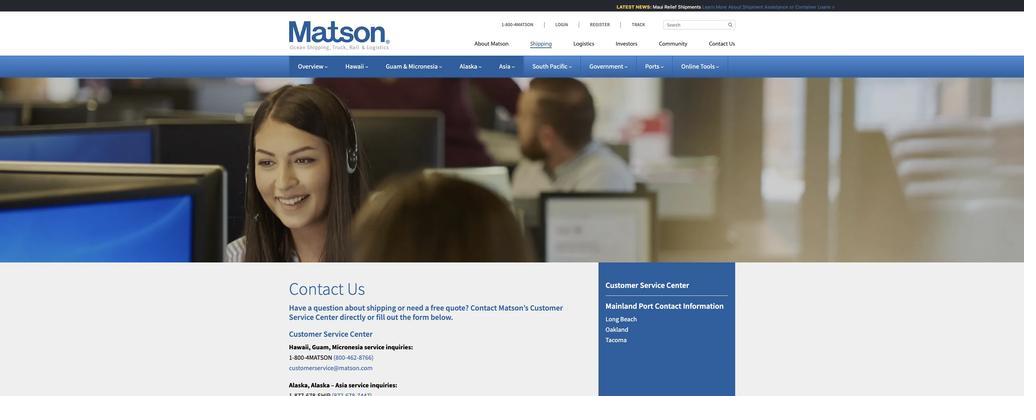 Task type: vqa. For each thing, say whether or not it's contained in the screenshot.
the About Matson Careers at Matson Contact Us
no



Task type: describe. For each thing, give the bounding box(es) containing it.
8766)
[[359, 354, 374, 362]]

customer for hawaii, guam, micronesia service inquiries:
[[289, 329, 322, 339]]

0 vertical spatial 1-
[[502, 22, 505, 28]]

shipments
[[674, 4, 697, 10]]

1 vertical spatial asia
[[335, 382, 347, 390]]

information
[[683, 301, 724, 311]]

oakland
[[606, 326, 628, 334]]

pacific
[[550, 62, 568, 71]]

news:
[[632, 4, 647, 10]]

track
[[632, 22, 645, 28]]

out
[[387, 313, 398, 323]]

guam
[[386, 62, 402, 71]]

800- inside the hawaii, guam, micronesia service inquiries: 1-800-4matson (800-462-8766) customerservice@matson.com
[[294, 354, 306, 362]]

inquiries: inside the hawaii, guam, micronesia service inquiries: 1-800-4matson (800-462-8766) customerservice@matson.com
[[386, 344, 413, 352]]

the
[[400, 313, 411, 323]]

shipping
[[530, 41, 552, 47]]

2 a from the left
[[425, 303, 429, 313]]

ports
[[645, 62, 659, 71]]

relief
[[660, 4, 673, 10]]

oakland link
[[606, 326, 628, 334]]

&
[[403, 62, 407, 71]]

login link
[[544, 22, 579, 28]]

register
[[590, 22, 610, 28]]

shipment
[[738, 4, 759, 10]]

community link
[[648, 38, 698, 53]]

tacoma link
[[606, 336, 627, 344]]

1 vertical spatial service
[[349, 382, 369, 390]]

center inside have a question about shipping or need a free quote? contact matson's customer service center directly or fill out the form below.
[[316, 313, 338, 323]]

section containing customer service center
[[589, 263, 744, 397]]

1 a from the left
[[308, 303, 312, 313]]

asia link
[[499, 62, 515, 71]]

shipping link
[[520, 38, 563, 53]]

tools
[[701, 62, 715, 71]]

south pacific
[[532, 62, 568, 71]]

community
[[659, 41, 688, 47]]

latest news: maui relief shipments learn more about shipment assistance or container loans >
[[613, 4, 831, 10]]

customerservice@matson.com
[[289, 364, 373, 373]]

more
[[712, 4, 723, 10]]

search image
[[728, 22, 733, 27]]

banner image
[[0, 66, 1024, 263]]

customerservice@matson.com link
[[289, 364, 373, 373]]

track link
[[621, 22, 645, 28]]

learn
[[698, 4, 710, 10]]

contact us link
[[698, 38, 735, 53]]

mainland
[[606, 301, 637, 311]]

alaska,
[[289, 382, 310, 390]]

quote?
[[446, 303, 469, 313]]

0 vertical spatial 4matson
[[514, 22, 534, 28]]

about
[[345, 303, 365, 313]]

investors link
[[605, 38, 648, 53]]

0 vertical spatial 800-
[[505, 22, 514, 28]]

0 horizontal spatial us
[[347, 279, 365, 300]]

latest
[[613, 4, 630, 10]]

free
[[431, 303, 444, 313]]

462-
[[347, 354, 359, 362]]

mainland port contact information
[[606, 301, 724, 311]]

contact up question
[[289, 279, 344, 300]]

service for mainland port contact information
[[640, 281, 665, 291]]

maui
[[649, 4, 659, 10]]

guam,
[[312, 344, 331, 352]]

tacoma
[[606, 336, 627, 344]]

long beach oakland tacoma
[[606, 315, 637, 344]]

logistics link
[[563, 38, 605, 53]]

matson
[[491, 41, 509, 47]]

4matson inside the hawaii, guam, micronesia service inquiries: 1-800-4matson (800-462-8766) customerservice@matson.com
[[306, 354, 332, 362]]

hawaii link
[[345, 62, 368, 71]]

(800-462-8766) link
[[334, 354, 374, 362]]

contact inside the top menu navigation
[[709, 41, 728, 47]]

government link
[[590, 62, 628, 71]]

us inside the top menu navigation
[[729, 41, 735, 47]]

0 vertical spatial alaska
[[460, 62, 477, 71]]

customer service center for hawaii, guam, micronesia service inquiries:
[[289, 329, 373, 339]]

have
[[289, 303, 306, 313]]

1-800-4matson
[[502, 22, 534, 28]]

south
[[532, 62, 549, 71]]



Task type: locate. For each thing, give the bounding box(es) containing it.
logistics
[[574, 41, 594, 47]]

(800-
[[334, 354, 347, 362]]

2 vertical spatial customer
[[289, 329, 322, 339]]

us
[[729, 41, 735, 47], [347, 279, 365, 300]]

matson's
[[499, 303, 529, 313]]

0 horizontal spatial center
[[316, 313, 338, 323]]

or left container
[[785, 4, 790, 10]]

section
[[589, 263, 744, 397]]

micronesia inside the hawaii, guam, micronesia service inquiries: 1-800-4matson (800-462-8766) customerservice@matson.com
[[332, 344, 363, 352]]

need
[[407, 303, 424, 313]]

2 vertical spatial service
[[323, 329, 348, 339]]

micronesia for &
[[409, 62, 438, 71]]

0 horizontal spatial or
[[367, 313, 375, 323]]

contact right quote?
[[471, 303, 497, 313]]

inquiries: down the
[[386, 344, 413, 352]]

0 horizontal spatial service
[[289, 313, 314, 323]]

service up port
[[640, 281, 665, 291]]

1 horizontal spatial 800-
[[505, 22, 514, 28]]

alaska down about matson
[[460, 62, 477, 71]]

asia down about matson link
[[499, 62, 511, 71]]

about matson link
[[475, 38, 520, 53]]

2 vertical spatial center
[[350, 329, 373, 339]]

1 vertical spatial us
[[347, 279, 365, 300]]

center left directly
[[316, 313, 338, 323]]

1 vertical spatial 4matson
[[306, 354, 332, 362]]

1 horizontal spatial 1-
[[502, 22, 505, 28]]

service up hawaii, at left
[[289, 313, 314, 323]]

online tools link
[[681, 62, 719, 71]]

ports link
[[645, 62, 664, 71]]

0 horizontal spatial 4matson
[[306, 354, 332, 362]]

service inside the hawaii, guam, micronesia service inquiries: 1-800-4matson (800-462-8766) customerservice@matson.com
[[364, 344, 385, 352]]

alaska link
[[460, 62, 482, 71]]

0 vertical spatial customer
[[606, 281, 639, 291]]

form
[[413, 313, 429, 323]]

service
[[640, 281, 665, 291], [289, 313, 314, 323], [323, 329, 348, 339]]

1 vertical spatial 1-
[[289, 354, 294, 362]]

2 horizontal spatial or
[[785, 4, 790, 10]]

0 vertical spatial inquiries:
[[386, 344, 413, 352]]

0 horizontal spatial customer
[[289, 329, 322, 339]]

1 horizontal spatial service
[[323, 329, 348, 339]]

service right –
[[349, 382, 369, 390]]

Search search field
[[663, 20, 735, 30]]

customer right matson's at the bottom of page
[[530, 303, 563, 313]]

government
[[590, 62, 623, 71]]

>
[[828, 4, 831, 10]]

customer service center
[[606, 281, 689, 291], [289, 329, 373, 339]]

1 vertical spatial contact us
[[289, 279, 365, 300]]

1 horizontal spatial customer service center
[[606, 281, 689, 291]]

1 vertical spatial about
[[475, 41, 490, 47]]

0 vertical spatial contact us
[[709, 41, 735, 47]]

register link
[[579, 22, 621, 28]]

customer service center up guam,
[[289, 329, 373, 339]]

1 horizontal spatial a
[[425, 303, 429, 313]]

port
[[639, 301, 653, 311]]

center inside section
[[667, 281, 689, 291]]

1 vertical spatial service
[[289, 313, 314, 323]]

service inside have a question about shipping or need a free quote? contact matson's customer service center directly or fill out the form below.
[[289, 313, 314, 323]]

1 horizontal spatial us
[[729, 41, 735, 47]]

service for hawaii, guam, micronesia service inquiries:
[[323, 329, 348, 339]]

contact inside section
[[655, 301, 682, 311]]

1 vertical spatial micronesia
[[332, 344, 363, 352]]

customer for mainland port contact information
[[606, 281, 639, 291]]

customer inside have a question about shipping or need a free quote? contact matson's customer service center directly or fill out the form below.
[[530, 303, 563, 313]]

shipping
[[367, 303, 396, 313]]

customer up hawaii, at left
[[289, 329, 322, 339]]

1-800-4matson link
[[502, 22, 544, 28]]

service
[[364, 344, 385, 352], [349, 382, 369, 390]]

south pacific link
[[532, 62, 572, 71]]

1 horizontal spatial contact us
[[709, 41, 735, 47]]

0 vertical spatial about
[[724, 4, 737, 10]]

long
[[606, 315, 619, 324]]

1 horizontal spatial asia
[[499, 62, 511, 71]]

1 horizontal spatial or
[[398, 303, 405, 313]]

about right more
[[724, 4, 737, 10]]

alaska, alaska – asia service inquiries:
[[289, 382, 397, 390]]

4matson
[[514, 22, 534, 28], [306, 354, 332, 362]]

customer inside section
[[606, 281, 639, 291]]

contact
[[709, 41, 728, 47], [289, 279, 344, 300], [655, 301, 682, 311], [471, 303, 497, 313]]

asia
[[499, 62, 511, 71], [335, 382, 347, 390]]

1 horizontal spatial alaska
[[460, 62, 477, 71]]

have a question about shipping or need a free quote? contact matson's customer service center directly or fill out the form below.
[[289, 303, 563, 323]]

contact inside have a question about shipping or need a free quote? contact matson's customer service center directly or fill out the form below.
[[471, 303, 497, 313]]

customer service center up port
[[606, 281, 689, 291]]

1 vertical spatial customer service center
[[289, 329, 373, 339]]

contact us up question
[[289, 279, 365, 300]]

directly
[[340, 313, 366, 323]]

inquiries: down 8766)
[[370, 382, 397, 390]]

0 vertical spatial us
[[729, 41, 735, 47]]

us up about
[[347, 279, 365, 300]]

guam & micronesia
[[386, 62, 438, 71]]

0 horizontal spatial asia
[[335, 382, 347, 390]]

center up mainland port contact information
[[667, 281, 689, 291]]

about
[[724, 4, 737, 10], [475, 41, 490, 47]]

hawaii,
[[289, 344, 311, 352]]

2 horizontal spatial center
[[667, 281, 689, 291]]

800-
[[505, 22, 514, 28], [294, 354, 306, 362]]

center for mainland port contact information
[[667, 281, 689, 291]]

0 horizontal spatial 1-
[[289, 354, 294, 362]]

or left need
[[398, 303, 405, 313]]

investors
[[616, 41, 638, 47]]

1- inside the hawaii, guam, micronesia service inquiries: 1-800-4matson (800-462-8766) customerservice@matson.com
[[289, 354, 294, 362]]

about inside about matson link
[[475, 41, 490, 47]]

0 horizontal spatial about
[[475, 41, 490, 47]]

contact us inside the top menu navigation
[[709, 41, 735, 47]]

service up 8766)
[[364, 344, 385, 352]]

1 horizontal spatial center
[[350, 329, 373, 339]]

micronesia
[[409, 62, 438, 71], [332, 344, 363, 352]]

800- up matson
[[505, 22, 514, 28]]

2 horizontal spatial service
[[640, 281, 665, 291]]

a right have
[[308, 303, 312, 313]]

0 horizontal spatial micronesia
[[332, 344, 363, 352]]

top menu navigation
[[475, 38, 735, 53]]

asia right –
[[335, 382, 347, 390]]

about left matson
[[475, 41, 490, 47]]

1 vertical spatial customer
[[530, 303, 563, 313]]

online tools
[[681, 62, 715, 71]]

learn more about shipment assistance or container loans > link
[[698, 4, 831, 10]]

a left "free"
[[425, 303, 429, 313]]

inquiries:
[[386, 344, 413, 352], [370, 382, 397, 390]]

loans
[[814, 4, 827, 10]]

or left fill
[[367, 313, 375, 323]]

1 vertical spatial alaska
[[311, 382, 330, 390]]

customer up mainland
[[606, 281, 639, 291]]

customer service center for mainland port contact information
[[606, 281, 689, 291]]

1 horizontal spatial customer
[[530, 303, 563, 313]]

0 horizontal spatial 800-
[[294, 354, 306, 362]]

container
[[791, 4, 812, 10]]

overview link
[[298, 62, 328, 71]]

1 vertical spatial inquiries:
[[370, 382, 397, 390]]

1 horizontal spatial micronesia
[[409, 62, 438, 71]]

customer service center inside section
[[606, 281, 689, 291]]

micronesia right &
[[409, 62, 438, 71]]

contact us down search image
[[709, 41, 735, 47]]

micronesia up the 462-
[[332, 344, 363, 352]]

0 vertical spatial customer service center
[[606, 281, 689, 291]]

0 vertical spatial service
[[364, 344, 385, 352]]

0 horizontal spatial a
[[308, 303, 312, 313]]

alaska left –
[[311, 382, 330, 390]]

hawaii
[[345, 62, 364, 71]]

customer
[[606, 281, 639, 291], [530, 303, 563, 313], [289, 329, 322, 339]]

about matson
[[475, 41, 509, 47]]

None search field
[[663, 20, 735, 30]]

login
[[555, 22, 568, 28]]

center for hawaii, guam, micronesia service inquiries:
[[350, 329, 373, 339]]

blue matson logo with ocean, shipping, truck, rail and logistics written beneath it. image
[[289, 21, 390, 51]]

1- down hawaii, at left
[[289, 354, 294, 362]]

0 vertical spatial center
[[667, 281, 689, 291]]

online
[[681, 62, 699, 71]]

0 vertical spatial asia
[[499, 62, 511, 71]]

service inside section
[[640, 281, 665, 291]]

1- up matson
[[502, 22, 505, 28]]

contact us
[[709, 41, 735, 47], [289, 279, 365, 300]]

below.
[[431, 313, 453, 323]]

1 vertical spatial 800-
[[294, 354, 306, 362]]

question
[[314, 303, 343, 313]]

micronesia for guam,
[[332, 344, 363, 352]]

a
[[308, 303, 312, 313], [425, 303, 429, 313]]

0 vertical spatial micronesia
[[409, 62, 438, 71]]

contact up tools on the top of the page
[[709, 41, 728, 47]]

assistance
[[760, 4, 784, 10]]

0 horizontal spatial alaska
[[311, 382, 330, 390]]

hawaii, guam, micronesia service inquiries: 1-800-4matson (800-462-8766) customerservice@matson.com
[[289, 344, 413, 373]]

fill
[[376, 313, 385, 323]]

2 horizontal spatial customer
[[606, 281, 639, 291]]

contact right port
[[655, 301, 682, 311]]

1 horizontal spatial 4matson
[[514, 22, 534, 28]]

or
[[785, 4, 790, 10], [398, 303, 405, 313], [367, 313, 375, 323]]

overview
[[298, 62, 323, 71]]

guam & micronesia link
[[386, 62, 442, 71]]

1 vertical spatial center
[[316, 313, 338, 323]]

800- down hawaii, at left
[[294, 354, 306, 362]]

1-
[[502, 22, 505, 28], [289, 354, 294, 362]]

4matson down guam,
[[306, 354, 332, 362]]

–
[[331, 382, 334, 390]]

0 vertical spatial service
[[640, 281, 665, 291]]

service up guam,
[[323, 329, 348, 339]]

4matson up shipping
[[514, 22, 534, 28]]

beach
[[620, 315, 637, 324]]

us down search image
[[729, 41, 735, 47]]

0 horizontal spatial contact us
[[289, 279, 365, 300]]

0 horizontal spatial customer service center
[[289, 329, 373, 339]]

center down directly
[[350, 329, 373, 339]]

long beach link
[[606, 315, 637, 324]]

1 horizontal spatial about
[[724, 4, 737, 10]]



